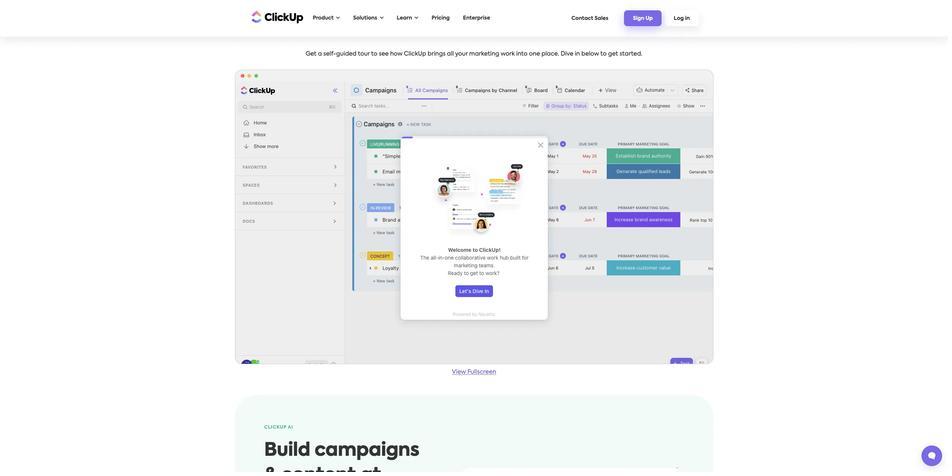 Task type: describe. For each thing, give the bounding box(es) containing it.
sign
[[633, 16, 644, 21]]

build
[[264, 442, 310, 460]]

view fullscreen
[[452, 369, 496, 375]]

learn
[[397, 15, 412, 21]]

pricing
[[432, 15, 450, 21]]

tour
[[486, 22, 525, 39]]

0 horizontal spatial clickup
[[264, 425, 287, 430]]

view
[[452, 369, 466, 375]]

get a self-guided tour to see how clickup brings all your marketing work into one place. dive in below to get started.
[[306, 51, 642, 57]]

solutions
[[353, 15, 377, 21]]

into
[[516, 51, 528, 57]]

sign up
[[633, 16, 653, 21]]

product button
[[309, 11, 344, 26]]

0 vertical spatial in
[[685, 16, 690, 21]]

ai
[[288, 425, 293, 430]]

place.
[[542, 51, 559, 57]]

&
[[264, 467, 277, 472]]

tour
[[358, 51, 370, 57]]

your
[[455, 51, 468, 57]]

guided
[[336, 51, 357, 57]]

take
[[423, 22, 465, 39]]

content
[[281, 467, 356, 472]]

log
[[674, 16, 684, 21]]

sign up button
[[624, 10, 662, 26]]

2 to from the left
[[600, 51, 607, 57]]

below
[[581, 51, 599, 57]]

work
[[501, 51, 515, 57]]

learn button
[[393, 11, 422, 26]]

solutions button
[[349, 11, 387, 26]]

get
[[608, 51, 618, 57]]



Task type: vqa. For each thing, say whether or not it's contained in the screenshot.
the right 'AI'
no



Task type: locate. For each thing, give the bounding box(es) containing it.
started.
[[620, 51, 642, 57]]

see
[[379, 51, 389, 57]]

0 horizontal spatial in
[[575, 51, 580, 57]]

a
[[470, 22, 482, 39], [318, 51, 322, 57]]

build campaigns & content a
[[264, 442, 419, 472]]

dive
[[561, 51, 573, 57]]

clickup image
[[249, 10, 303, 24]]

a right get at the top left of page
[[318, 51, 322, 57]]

0 horizontal spatial to
[[371, 51, 377, 57]]

clickup left 'ai' at bottom left
[[264, 425, 287, 430]]

1 horizontal spatial in
[[685, 16, 690, 21]]

1 vertical spatial a
[[318, 51, 322, 57]]

1 vertical spatial in
[[575, 51, 580, 57]]

one
[[529, 51, 540, 57]]

1 horizontal spatial a
[[470, 22, 482, 39]]

in right log on the top right of the page
[[685, 16, 690, 21]]

log in link
[[665, 10, 699, 26]]

contact sales button
[[568, 12, 612, 24]]

0 horizontal spatial a
[[318, 51, 322, 57]]

enterprise
[[463, 15, 490, 21]]

0 vertical spatial a
[[470, 22, 482, 39]]

clickup right how on the top of the page
[[404, 51, 426, 57]]

clickup
[[404, 51, 426, 57], [264, 425, 287, 430]]

how
[[390, 51, 402, 57]]

1 horizontal spatial to
[[600, 51, 607, 57]]

self-
[[323, 51, 336, 57]]

enterprise link
[[459, 11, 494, 26]]

log in
[[674, 16, 690, 21]]

1 horizontal spatial clickup
[[404, 51, 426, 57]]

take a tour
[[423, 22, 525, 39]]

pricing link
[[428, 11, 453, 26]]

1 vertical spatial clickup
[[264, 425, 287, 430]]

in
[[685, 16, 690, 21], [575, 51, 580, 57]]

a for self-
[[318, 51, 322, 57]]

a down enterprise
[[470, 22, 482, 39]]

campaigns
[[315, 442, 419, 460]]

clickup ai
[[264, 425, 293, 430]]

view fullscreen link
[[452, 369, 496, 375]]

sales
[[595, 16, 608, 21]]

up
[[646, 16, 653, 21]]

in right dive
[[575, 51, 580, 57]]

to left see
[[371, 51, 377, 57]]

1 to from the left
[[371, 51, 377, 57]]

a for tour
[[470, 22, 482, 39]]

to
[[371, 51, 377, 57], [600, 51, 607, 57]]

fullscreen
[[467, 369, 496, 375]]

marketing
[[469, 51, 499, 57]]

product
[[313, 15, 334, 21]]

contact sales
[[571, 16, 608, 21]]

contact
[[571, 16, 593, 21]]

get
[[306, 51, 317, 57]]

0 vertical spatial clickup
[[404, 51, 426, 57]]

brings
[[428, 51, 446, 57]]

all
[[447, 51, 454, 57]]

to left 'get'
[[600, 51, 607, 57]]



